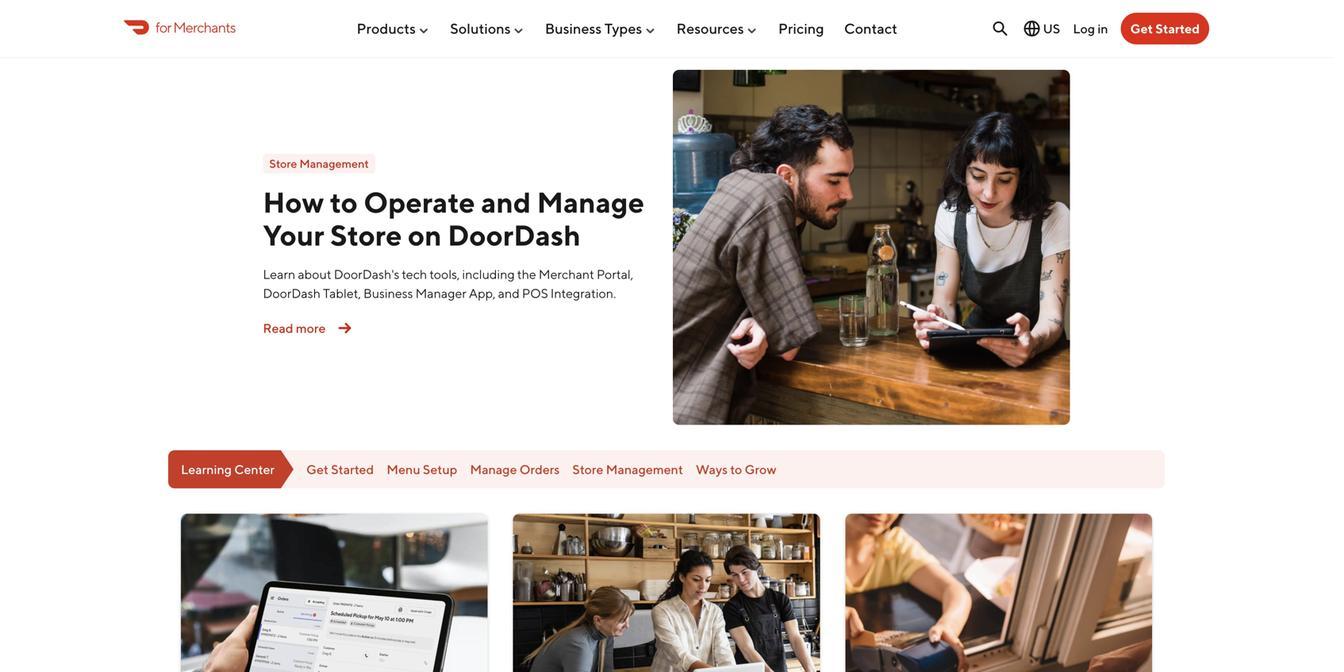 Task type: describe. For each thing, give the bounding box(es) containing it.
contact
[[844, 20, 898, 37]]

and inside the how to operate and manage your store on doordash
[[481, 185, 531, 219]]

ways
[[696, 462, 728, 477]]

how to operate and manage your store on doordash link
[[263, 185, 645, 252]]

lc hero 1208x1080 v34.10 tech options image
[[673, 70, 1070, 425]]

us
[[1043, 21, 1060, 36]]

in
[[1098, 21, 1108, 36]]

solutions
[[450, 20, 511, 37]]

0 horizontal spatial store management
[[269, 157, 369, 170]]

the
[[517, 267, 536, 282]]

0 horizontal spatial store management link
[[263, 154, 375, 174]]

contact link
[[844, 14, 898, 43]]

doordash's
[[334, 267, 399, 282]]

app,
[[469, 286, 496, 301]]

learning
[[181, 462, 232, 477]]

menu setup
[[387, 462, 457, 477]]

read more
[[263, 320, 326, 336]]

tools,
[[430, 267, 460, 282]]

doordash inside the how to operate and manage your store on doordash
[[448, 218, 581, 252]]

resources
[[677, 20, 744, 37]]

grow
[[745, 462, 777, 477]]

business types link
[[545, 14, 657, 43]]

learn about doordash's tech tools, including the merchant portal, doordash tablet, business manager app, and pos integration.
[[263, 267, 633, 301]]

ways to grow
[[696, 462, 777, 477]]

merchants
[[173, 18, 235, 36]]

get inside button
[[1131, 21, 1153, 36]]

more
[[296, 320, 326, 336]]

get started link
[[306, 462, 374, 477]]

business inside "link"
[[545, 20, 602, 37]]

setup
[[423, 462, 457, 477]]

store for bottom the store management link
[[572, 462, 603, 477]]

merchant
[[539, 267, 594, 282]]

for
[[156, 18, 171, 36]]

solutions link
[[450, 14, 525, 43]]

get started inside button
[[1131, 21, 1200, 36]]

resources link
[[677, 14, 758, 43]]

1 vertical spatial management
[[606, 462, 683, 477]]

manage inside the how to operate and manage your store on doordash
[[537, 185, 645, 219]]



Task type: vqa. For each thing, say whether or not it's contained in the screenshot.
Get
yes



Task type: locate. For each thing, give the bounding box(es) containing it.
tablet,
[[323, 286, 361, 301]]

to
[[330, 185, 358, 219], [730, 462, 742, 477]]

1 horizontal spatial to
[[730, 462, 742, 477]]

to left 'grow' at the right of page
[[730, 462, 742, 477]]

doordash inside learn about doordash's tech tools, including the merchant portal, doordash tablet, business manager app, and pos integration.
[[263, 286, 321, 301]]

management
[[299, 157, 369, 170], [606, 462, 683, 477]]

1 vertical spatial and
[[498, 286, 520, 301]]

get started button
[[1121, 13, 1209, 44]]

business left types
[[545, 20, 602, 37]]

1 horizontal spatial get started
[[1131, 21, 1200, 36]]

business inside learn about doordash's tech tools, including the merchant portal, doordash tablet, business manager app, and pos integration.
[[363, 286, 413, 301]]

0 horizontal spatial management
[[299, 157, 369, 170]]

manage orders link
[[470, 462, 560, 477]]

operate
[[364, 185, 475, 219]]

log in link
[[1073, 21, 1108, 36]]

1 vertical spatial started
[[331, 462, 374, 477]]

to right how
[[330, 185, 358, 219]]

menu setup link
[[387, 462, 457, 477]]

1 horizontal spatial get
[[1131, 21, 1153, 36]]

1 horizontal spatial store management
[[572, 462, 683, 477]]

1 horizontal spatial doordash
[[448, 218, 581, 252]]

started
[[1156, 21, 1200, 36], [331, 462, 374, 477]]

1 horizontal spatial started
[[1156, 21, 1200, 36]]

1 horizontal spatial store
[[330, 218, 402, 252]]

store inside the how to operate and manage your store on doordash
[[330, 218, 402, 252]]

1 horizontal spatial business
[[545, 20, 602, 37]]

1 vertical spatial business
[[363, 286, 413, 301]]

1 vertical spatial get started
[[306, 462, 374, 477]]

store management link
[[263, 154, 375, 174], [572, 462, 683, 477]]

tech
[[402, 267, 427, 282]]

learning center link
[[168, 450, 294, 489]]

0 vertical spatial and
[[481, 185, 531, 219]]

types
[[605, 20, 642, 37]]

0 vertical spatial store management
[[269, 157, 369, 170]]

0 horizontal spatial doordash
[[263, 286, 321, 301]]

portal,
[[597, 267, 633, 282]]

business
[[545, 20, 602, 37], [363, 286, 413, 301]]

get right center
[[306, 462, 329, 477]]

log
[[1073, 21, 1095, 36]]

1 vertical spatial store
[[330, 218, 402, 252]]

started left 'menu'
[[331, 462, 374, 477]]

get right in
[[1131, 21, 1153, 36]]

1 vertical spatial get
[[306, 462, 329, 477]]

manager
[[416, 286, 467, 301]]

how to operate and manage your store on doordash
[[263, 185, 645, 252]]

0 horizontal spatial started
[[331, 462, 374, 477]]

1 horizontal spatial store management link
[[572, 462, 683, 477]]

manage orders
[[470, 462, 560, 477]]

store management
[[269, 157, 369, 170], [572, 462, 683, 477]]

manage up the merchant
[[537, 185, 645, 219]]

0 horizontal spatial to
[[330, 185, 358, 219]]

get
[[1131, 21, 1153, 36], [306, 462, 329, 477]]

get started
[[1131, 21, 1200, 36], [306, 462, 374, 477]]

and up including at the top left of page
[[481, 185, 531, 219]]

read
[[263, 320, 293, 336]]

pricing
[[778, 20, 824, 37]]

to inside the how to operate and manage your store on doordash
[[330, 185, 358, 219]]

orders
[[520, 462, 560, 477]]

0 horizontal spatial store
[[269, 157, 297, 170]]

1 horizontal spatial manage
[[537, 185, 645, 219]]

0 vertical spatial to
[[330, 185, 358, 219]]

and
[[481, 185, 531, 219], [498, 286, 520, 301]]

about
[[298, 267, 331, 282]]

1 vertical spatial store management
[[572, 462, 683, 477]]

0 vertical spatial manage
[[537, 185, 645, 219]]

0 vertical spatial business
[[545, 20, 602, 37]]

learning center
[[181, 462, 275, 477]]

2 horizontal spatial store
[[572, 462, 603, 477]]

0 horizontal spatial get
[[306, 462, 329, 477]]

how
[[263, 185, 324, 219]]

0 horizontal spatial manage
[[470, 462, 517, 477]]

products
[[357, 20, 416, 37]]

business down doordash's
[[363, 286, 413, 301]]

0 vertical spatial management
[[299, 157, 369, 170]]

get started left 'menu'
[[306, 462, 374, 477]]

to for how
[[330, 185, 358, 219]]

management left ways
[[606, 462, 683, 477]]

management up how
[[299, 157, 369, 170]]

log in
[[1073, 21, 1108, 36]]

for merchants link
[[124, 17, 235, 38]]

get started right in
[[1131, 21, 1200, 36]]

doordash
[[448, 218, 581, 252], [263, 286, 321, 301]]

started right in
[[1156, 21, 1200, 36]]

integration.
[[551, 286, 616, 301]]

learn
[[263, 267, 295, 282]]

1 vertical spatial store management link
[[572, 462, 683, 477]]

1 vertical spatial manage
[[470, 462, 517, 477]]

0 vertical spatial get started
[[1131, 21, 1200, 36]]

pos
[[522, 286, 548, 301]]

manage left orders
[[470, 462, 517, 477]]

to for ways
[[730, 462, 742, 477]]

store right orders
[[572, 462, 603, 477]]

and inside learn about doordash's tech tools, including the merchant portal, doordash tablet, business manager app, and pos integration.
[[498, 286, 520, 301]]

manage
[[537, 185, 645, 219], [470, 462, 517, 477]]

ways to grow link
[[696, 462, 777, 477]]

on
[[408, 218, 442, 252]]

your
[[263, 218, 324, 252]]

store for the store management link to the left
[[269, 157, 297, 170]]

1 horizontal spatial management
[[606, 462, 683, 477]]

0 vertical spatial store
[[269, 157, 297, 170]]

store
[[269, 157, 297, 170], [330, 218, 402, 252], [572, 462, 603, 477]]

for merchants
[[156, 18, 235, 36]]

business types
[[545, 20, 642, 37]]

and down the at top
[[498, 286, 520, 301]]

1 vertical spatial doordash
[[263, 286, 321, 301]]

store up doordash's
[[330, 218, 402, 252]]

pricing link
[[778, 14, 824, 43]]

products link
[[357, 14, 430, 43]]

blog hero 1208x1080 v194.13.01 image
[[513, 514, 820, 672]]

lc hero 1208x1080 v42.01 fall 2023 update image
[[181, 514, 488, 672]]

doordash down learn
[[263, 286, 321, 301]]

0 vertical spatial started
[[1156, 21, 1200, 36]]

0 horizontal spatial get started
[[306, 462, 374, 477]]

2 vertical spatial store
[[572, 462, 603, 477]]

0 horizontal spatial business
[[363, 286, 413, 301]]

menu
[[387, 462, 420, 477]]

including
[[462, 267, 515, 282]]

arrow right image
[[332, 315, 357, 341]]

center
[[234, 462, 275, 477]]

blog hero 1208x1080 v192.16.01 image
[[845, 514, 1152, 672]]

0 vertical spatial store management link
[[263, 154, 375, 174]]

0 vertical spatial doordash
[[448, 218, 581, 252]]

doordash up the at top
[[448, 218, 581, 252]]

1 vertical spatial to
[[730, 462, 742, 477]]

globe line image
[[1023, 19, 1042, 38]]

0 vertical spatial get
[[1131, 21, 1153, 36]]

store up how
[[269, 157, 297, 170]]

started inside button
[[1156, 21, 1200, 36]]



